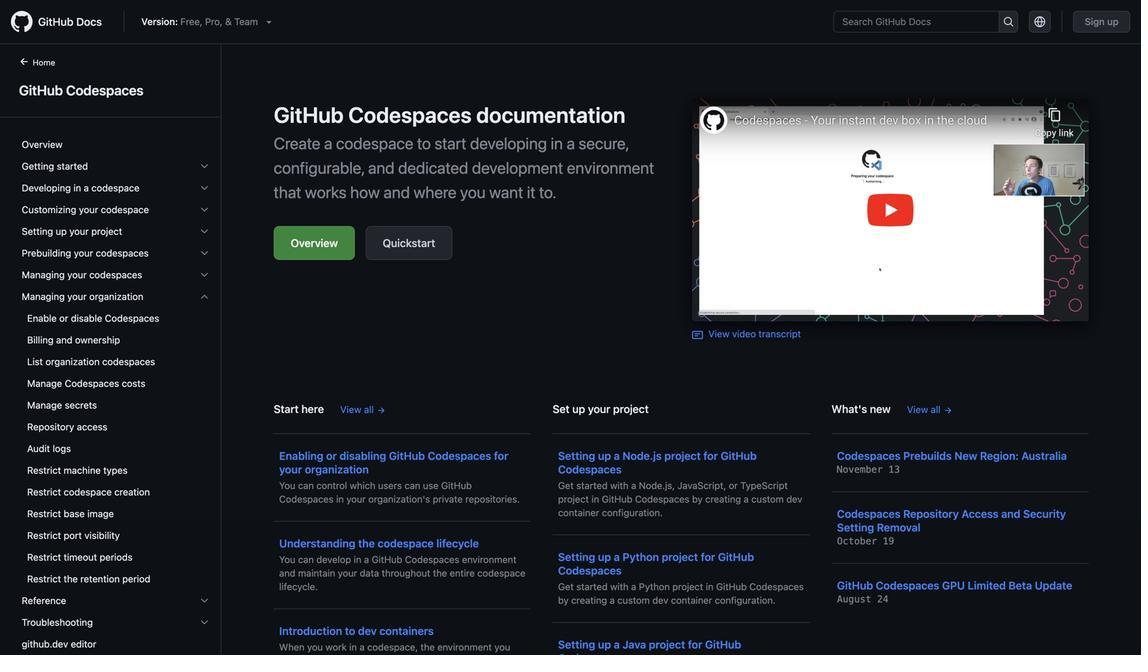 Task type: describe. For each thing, give the bounding box(es) containing it.
setting for setting up a python project for github codespaces get started with a python project in github codespaces by creating a custom dev container configuration.
[[558, 551, 596, 564]]

restrict the retention period link
[[16, 569, 215, 591]]

billing and ownership
[[27, 335, 120, 346]]

restrict for restrict machine types
[[27, 465, 61, 476]]

base
[[64, 509, 85, 520]]

for inside setting up a java project for github codespaces
[[688, 639, 703, 652]]

docs
[[76, 15, 102, 28]]

organization's
[[369, 494, 430, 505]]

introduction to dev containers when you work in a codespace, the environment you
[[279, 625, 525, 656]]

organization inside dropdown button
[[89, 291, 144, 302]]

setting up a node.js project for github codespaces get started with a node.js, javascript, or typescript project in github codespaces by creating a custom dev container configuration.
[[558, 450, 803, 519]]

environment for understanding the codespace lifecycle
[[462, 555, 517, 566]]

managing your codespaces button
[[16, 264, 215, 286]]

sign
[[1086, 16, 1105, 27]]

1 horizontal spatial overview
[[291, 237, 338, 250]]

sign up
[[1086, 16, 1119, 27]]

containers
[[380, 625, 434, 638]]

by inside setting up a node.js project for github codespaces get started with a node.js, javascript, or typescript project in github codespaces by creating a custom dev container configuration.
[[692, 494, 703, 505]]

what's new
[[832, 403, 891, 416]]

getting started
[[22, 161, 88, 172]]

private
[[433, 494, 463, 505]]

a inside developing in a codespace dropdown button
[[84, 182, 89, 194]]

logs
[[53, 443, 71, 455]]

billing and ownership link
[[16, 330, 215, 351]]

with for node.js
[[611, 480, 629, 492]]

your up managing your organization
[[67, 269, 87, 281]]

august 24 element
[[838, 594, 889, 606]]

codespaces inside 'github codespaces documentation create a codespace to start developing in a secure, configurable, and dedicated development environment that works how and where you want it to.'
[[348, 102, 472, 128]]

configurable,
[[274, 158, 365, 177]]

managing your organization
[[22, 291, 144, 302]]

australia
[[1022, 450, 1068, 463]]

github inside setting up a java project for github codespaces
[[706, 639, 742, 652]]

codespaces for prebuilding your codespaces
[[96, 248, 149, 259]]

lifecycle.
[[279, 582, 318, 593]]

sc 9kayk9 0 image for setting up your project
[[199, 226, 210, 237]]

custom inside setting up a node.js project for github codespaces get started with a node.js, javascript, or typescript project in github codespaces by creating a custom dev container configuration.
[[752, 494, 784, 505]]

data
[[360, 568, 379, 579]]

creating inside setting up a python project for github codespaces get started with a python project in github codespaces by creating a custom dev container configuration.
[[572, 595, 607, 607]]

you inside the understanding the codespace lifecycle you can develop in a github codespaces environment and maintain your data throughout the entire codespace lifecycle.
[[279, 555, 296, 566]]

codespace inside dropdown button
[[101, 204, 149, 215]]

periods
[[100, 552, 133, 563]]

codespaces inside github codespaces gpu limited beta update august 24
[[876, 580, 940, 593]]

october
[[838, 536, 878, 547]]

disabling
[[340, 450, 386, 463]]

gpu
[[943, 580, 966, 593]]

works
[[305, 183, 347, 202]]

organization inside enabling or disabling github codespaces for your organization you can control which users can use github codespaces in your organization's private repositories.
[[305, 464, 369, 476]]

github inside github codespaces gpu limited beta update august 24
[[838, 580, 874, 593]]

which
[[350, 480, 376, 492]]

november 13 element
[[838, 465, 901, 476]]

developing in a codespace button
[[16, 177, 215, 199]]

use
[[423, 480, 439, 492]]

restrict timeout periods
[[27, 552, 133, 563]]

overview inside github codespaces element
[[22, 139, 63, 150]]

dedicated
[[398, 158, 469, 177]]

port
[[64, 530, 82, 542]]

transcript
[[759, 329, 801, 340]]

restrict the retention period
[[27, 574, 150, 585]]

view all for what's new
[[908, 404, 941, 416]]

your inside 'dropdown button'
[[74, 248, 93, 259]]

costs
[[122, 378, 146, 389]]

in inside dropdown button
[[73, 182, 81, 194]]

manage codespaces costs
[[27, 378, 146, 389]]

setting for setting up a java project for github codespaces
[[558, 639, 596, 652]]

in inside introduction to dev containers when you work in a codespace, the environment you
[[349, 642, 357, 653]]

set
[[553, 403, 570, 416]]

audit logs link
[[16, 438, 215, 460]]

codespaces inside 'link'
[[65, 378, 119, 389]]

can left use
[[405, 480, 421, 492]]

customizing your codespace
[[22, 204, 149, 215]]

the left entire
[[433, 568, 447, 579]]

repository inside repository access link
[[27, 422, 74, 433]]

view for codespaces prebuilds new region: australia
[[908, 404, 929, 416]]

here
[[302, 403, 324, 416]]

manage for manage codespaces costs
[[27, 378, 62, 389]]

manage codespaces costs link
[[16, 373, 215, 395]]

1 vertical spatial organization
[[45, 356, 100, 368]]

&
[[225, 16, 232, 27]]

by inside setting up a python project for github codespaces get started with a python project in github codespaces by creating a custom dev container configuration.
[[558, 595, 569, 607]]

a inside the understanding the codespace lifecycle you can develop in a github codespaces environment and maintain your data throughout the entire codespace lifecycle.
[[364, 555, 369, 566]]

overview link inside github codespaces element
[[16, 134, 215, 156]]

0 vertical spatial python
[[623, 551, 659, 564]]

developing in a codespace
[[22, 182, 140, 194]]

up for sign up
[[1108, 16, 1119, 27]]

create
[[274, 134, 321, 153]]

sc 9kayk9 0 image for prebuilding your codespaces
[[199, 248, 210, 259]]

github inside the understanding the codespace lifecycle you can develop in a github codespaces environment and maintain your data throughout the entire codespace lifecycle.
[[372, 555, 403, 566]]

managing for managing your codespaces
[[22, 269, 65, 281]]

understanding the codespace lifecycle you can develop in a github codespaces environment and maintain your data throughout the entire codespace lifecycle.
[[279, 538, 526, 593]]

development
[[472, 158, 564, 177]]

beta
[[1009, 580, 1033, 593]]

view video transcript
[[709, 329, 801, 340]]

project inside dropdown button
[[91, 226, 122, 237]]

prebuilds
[[904, 450, 952, 463]]

codespaces for list organization codespaces
[[102, 356, 155, 368]]

prebuilding your codespaces
[[22, 248, 149, 259]]

select language: current language is english image
[[1035, 16, 1046, 27]]

get for setting up a node.js project for github codespaces
[[558, 480, 574, 492]]

up for setting up a java project for github codespaces
[[598, 639, 611, 652]]

visibility
[[84, 530, 120, 542]]

up for setting up your project
[[56, 226, 67, 237]]

restrict base image link
[[16, 504, 215, 525]]

sc 9kayk9 0 image for developing in a codespace
[[199, 183, 210, 194]]

codespaces inside the understanding the codespace lifecycle you can develop in a github codespaces environment and maintain your data throughout the entire codespace lifecycle.
[[405, 555, 460, 566]]

reference
[[22, 596, 66, 607]]

restrict for restrict base image
[[27, 509, 61, 520]]

sc 9kayk9 0 image for reference
[[199, 596, 210, 607]]

developing
[[22, 182, 71, 194]]

in inside the understanding the codespace lifecycle you can develop in a github codespaces environment and maintain your data throughout the entire codespace lifecycle.
[[354, 555, 362, 566]]

lifecycle
[[437, 538, 479, 550]]

node.js
[[623, 450, 662, 463]]

or inside setting up a node.js project for github codespaces get started with a node.js, javascript, or typescript project in github codespaces by creating a custom dev container configuration.
[[729, 480, 738, 492]]

your inside dropdown button
[[79, 204, 98, 215]]

quickstart
[[383, 237, 436, 250]]

and inside the understanding the codespace lifecycle you can develop in a github codespaces environment and maintain your data throughout the entire codespace lifecycle.
[[279, 568, 296, 579]]

1 vertical spatial overview link
[[274, 226, 355, 260]]

get for setting up a python project for github codespaces
[[558, 582, 574, 593]]

container inside setting up a node.js project for github codespaces get started with a node.js, javascript, or typescript project in github codespaces by creating a custom dev container configuration.
[[558, 508, 600, 519]]

set up your project
[[553, 403, 649, 416]]

restrict timeout periods link
[[16, 547, 215, 569]]

enable or disable codespaces
[[27, 313, 159, 324]]

pro,
[[205, 16, 223, 27]]

restrict machine types
[[27, 465, 128, 476]]

view video transcript link
[[693, 329, 801, 341]]

up for set up your project
[[573, 403, 586, 416]]

august
[[838, 594, 872, 606]]

container inside setting up a python project for github codespaces get started with a python project in github codespaces by creating a custom dev container configuration.
[[671, 595, 713, 607]]

github inside 'github codespaces documentation create a codespace to start developing in a secure, configurable, and dedicated development environment that works how and where you want it to.'
[[274, 102, 344, 128]]

and up how
[[368, 158, 395, 177]]

configuration. inside setting up a python project for github codespaces get started with a python project in github codespaces by creating a custom dev container configuration.
[[715, 595, 776, 607]]

a inside introduction to dev containers when you work in a codespace, the environment you
[[360, 642, 365, 653]]

restrict machine types link
[[16, 460, 215, 482]]

manage secrets
[[27, 400, 97, 411]]

environment inside 'github codespaces documentation create a codespace to start developing in a secure, configurable, and dedicated development environment that works how and where you want it to.'
[[567, 158, 655, 177]]

you inside enabling or disabling github codespaces for your organization you can control which users can use github codespaces in your organization's private repositories.
[[279, 480, 296, 492]]

can inside the understanding the codespace lifecycle you can develop in a github codespaces environment and maintain your data throughout the entire codespace lifecycle.
[[298, 555, 314, 566]]

prebuilding your codespaces button
[[16, 243, 215, 264]]

editor
[[71, 639, 96, 650]]

update
[[1035, 580, 1073, 593]]

free,
[[180, 16, 203, 27]]

quickstart link
[[366, 226, 453, 260]]

javascript,
[[678, 480, 727, 492]]

how
[[350, 183, 380, 202]]

up for setting up a python project for github codespaces get started with a python project in github codespaces by creating a custom dev container configuration.
[[598, 551, 611, 564]]



Task type: vqa. For each thing, say whether or not it's contained in the screenshot.
middle storage
no



Task type: locate. For each thing, give the bounding box(es) containing it.
in inside enabling or disabling github codespaces for your organization you can control which users can use github codespaces in your organization's private repositories.
[[336, 494, 344, 505]]

with for python
[[611, 582, 629, 593]]

codespace down getting started dropdown button
[[91, 182, 140, 194]]

reference button
[[16, 591, 215, 612]]

restrict for restrict the retention period
[[27, 574, 61, 585]]

2 manage from the top
[[27, 400, 62, 411]]

sc 9kayk9 0 image inside managing your codespaces dropdown button
[[199, 270, 210, 281]]

codespaces inside codespaces repository access and security setting removal october 19
[[838, 508, 901, 521]]

repository access
[[27, 422, 107, 433]]

prebuilding
[[22, 248, 71, 259]]

0 vertical spatial overview link
[[16, 134, 215, 156]]

your inside dropdown button
[[67, 291, 87, 302]]

dev down typescript
[[787, 494, 803, 505]]

repository
[[27, 422, 74, 433], [904, 508, 960, 521]]

view right here
[[340, 404, 362, 416]]

1 vertical spatial with
[[611, 582, 629, 593]]

0 horizontal spatial you
[[307, 642, 323, 653]]

1 you from the top
[[279, 480, 296, 492]]

customizing
[[22, 204, 76, 215]]

started inside setting up a node.js project for github codespaces get started with a node.js, javascript, or typescript project in github codespaces by creating a custom dev container configuration.
[[577, 480, 608, 492]]

your down developing in a codespace in the left of the page
[[79, 204, 98, 215]]

0 horizontal spatial all
[[364, 404, 374, 416]]

managing for managing your organization
[[22, 291, 65, 302]]

for inside setting up a python project for github codespaces get started with a python project in github codespaces by creating a custom dev container configuration.
[[701, 551, 716, 564]]

sc 9kayk9 0 image for troubleshooting
[[199, 618, 210, 629]]

2 sc 9kayk9 0 image from the top
[[199, 205, 210, 215]]

types
[[103, 465, 128, 476]]

managing up enable
[[22, 291, 65, 302]]

up for setting up a node.js project for github codespaces get started with a node.js, javascript, or typescript project in github codespaces by creating a custom dev container configuration.
[[598, 450, 611, 463]]

restrict inside 'link'
[[27, 552, 61, 563]]

2 view all link from the left
[[908, 403, 953, 417]]

2 vertical spatial organization
[[305, 464, 369, 476]]

your inside the understanding the codespace lifecycle you can develop in a github codespaces environment and maintain your data throughout the entire codespace lifecycle.
[[338, 568, 357, 579]]

managing down prebuilding
[[22, 269, 65, 281]]

users
[[378, 480, 402, 492]]

2 vertical spatial codespaces
[[102, 356, 155, 368]]

environment inside the understanding the codespace lifecycle you can develop in a github codespaces environment and maintain your data throughout the entire codespace lifecycle.
[[462, 555, 517, 566]]

sc 9kayk9 0 image inside reference dropdown button
[[199, 596, 210, 607]]

setting inside setting up a node.js project for github codespaces get started with a node.js, javascript, or typescript project in github codespaces by creating a custom dev container configuration.
[[558, 450, 596, 463]]

1 all from the left
[[364, 404, 374, 416]]

and right how
[[384, 183, 410, 202]]

your down develop
[[338, 568, 357, 579]]

audit logs
[[27, 443, 71, 455]]

in inside setting up a python project for github codespaces get started with a python project in github codespaces by creating a custom dev container configuration.
[[706, 582, 714, 593]]

retention
[[80, 574, 120, 585]]

view right link icon
[[709, 329, 730, 340]]

and up lifecycle.
[[279, 568, 296, 579]]

with up the java
[[611, 582, 629, 593]]

1 restrict from the top
[[27, 465, 61, 476]]

1 horizontal spatial view all link
[[908, 403, 953, 417]]

to
[[417, 134, 431, 153], [345, 625, 356, 638]]

dev
[[787, 494, 803, 505], [653, 595, 669, 607], [358, 625, 377, 638]]

2 you from the top
[[279, 555, 296, 566]]

throughout
[[382, 568, 431, 579]]

started inside setting up a python project for github codespaces get started with a python project in github codespaces by creating a custom dev container configuration.
[[577, 582, 608, 593]]

container
[[558, 508, 600, 519], [671, 595, 713, 607]]

in inside 'github codespaces documentation create a codespace to start developing in a secure, configurable, and dedicated development environment that works how and where you want it to.'
[[551, 134, 563, 153]]

environment inside introduction to dev containers when you work in a codespace, the environment you
[[438, 642, 492, 653]]

dev inside introduction to dev containers when you work in a codespace, the environment you
[[358, 625, 377, 638]]

documentation
[[477, 102, 626, 128]]

overview down works
[[291, 237, 338, 250]]

5 sc 9kayk9 0 image from the top
[[199, 596, 210, 607]]

you inside 'github codespaces documentation create a codespace to start developing in a secure, configurable, and dedicated development environment that works how and where you want it to.'
[[460, 183, 486, 202]]

1 horizontal spatial you
[[460, 183, 486, 202]]

view for enabling or disabling github codespaces for your organization
[[340, 404, 362, 416]]

started
[[57, 161, 88, 172], [577, 480, 608, 492], [577, 582, 608, 593]]

0 vertical spatial by
[[692, 494, 703, 505]]

restrict codespace creation link
[[16, 482, 215, 504]]

0 vertical spatial started
[[57, 161, 88, 172]]

triangle down image
[[264, 16, 274, 27]]

work
[[326, 642, 347, 653]]

github codespaces documentation create a codespace to start developing in a secure, configurable, and dedicated development environment that works how and where you want it to.
[[274, 102, 655, 202]]

view all right new
[[908, 404, 941, 416]]

what's
[[832, 403, 868, 416]]

1 vertical spatial overview
[[291, 237, 338, 250]]

restrict up 'reference'
[[27, 574, 61, 585]]

when
[[279, 642, 305, 653]]

custom
[[752, 494, 784, 505], [618, 595, 650, 607]]

can
[[298, 480, 314, 492], [405, 480, 421, 492], [298, 555, 314, 566]]

dev up setting up a java project for github codespaces link
[[653, 595, 669, 607]]

sc 9kayk9 0 image inside customizing your codespace dropdown button
[[199, 205, 210, 215]]

your down managing your codespaces
[[67, 291, 87, 302]]

codespaces for managing your codespaces
[[89, 269, 142, 281]]

environment
[[567, 158, 655, 177], [462, 555, 517, 566], [438, 642, 492, 653]]

0 vertical spatial organization
[[89, 291, 144, 302]]

start here
[[274, 403, 324, 416]]

dev up codespace,
[[358, 625, 377, 638]]

codespaces up the costs
[[102, 356, 155, 368]]

2 with from the top
[[611, 582, 629, 593]]

region:
[[981, 450, 1019, 463]]

up
[[1108, 16, 1119, 27], [56, 226, 67, 237], [573, 403, 586, 416], [598, 450, 611, 463], [598, 551, 611, 564], [598, 639, 611, 652]]

Search GitHub Docs search field
[[835, 12, 999, 32]]

the down 'containers'
[[421, 642, 435, 653]]

view
[[709, 329, 730, 340], [340, 404, 362, 416], [908, 404, 929, 416]]

0 vertical spatial to
[[417, 134, 431, 153]]

codespace up how
[[336, 134, 414, 153]]

sc 9kayk9 0 image for customizing your codespace
[[199, 205, 210, 215]]

that
[[274, 183, 302, 202]]

want
[[489, 183, 524, 202]]

1 with from the top
[[611, 480, 629, 492]]

to up work
[[345, 625, 356, 638]]

1 horizontal spatial view
[[709, 329, 730, 340]]

2 sc 9kayk9 0 image from the top
[[199, 226, 210, 237]]

0 vertical spatial configuration.
[[602, 508, 663, 519]]

codespaces down setting up your project dropdown button
[[96, 248, 149, 259]]

codespace,
[[367, 642, 418, 653]]

started for setting up a node.js project for github codespaces
[[577, 480, 608, 492]]

restrict codespace creation
[[27, 487, 150, 498]]

codespaces inside setting up a java project for github codespaces
[[558, 652, 622, 656]]

1 sc 9kayk9 0 image from the top
[[199, 161, 210, 172]]

dev inside setting up a python project for github codespaces get started with a python project in github codespaces by creating a custom dev container configuration.
[[653, 595, 669, 607]]

or for enable
[[59, 313, 68, 324]]

0 horizontal spatial dev
[[358, 625, 377, 638]]

disable
[[71, 313, 102, 324]]

restrict for restrict codespace creation
[[27, 487, 61, 498]]

1 manage from the top
[[27, 378, 62, 389]]

the inside introduction to dev containers when you work in a codespace, the environment you
[[421, 642, 435, 653]]

can up maintain
[[298, 555, 314, 566]]

1 horizontal spatial creating
[[706, 494, 742, 505]]

view all link for start here
[[340, 403, 386, 417]]

0 vertical spatial get
[[558, 480, 574, 492]]

setting for setting up a node.js project for github codespaces get started with a node.js, javascript, or typescript project in github codespaces by creating a custom dev container configuration.
[[558, 450, 596, 463]]

0 horizontal spatial repository
[[27, 422, 74, 433]]

for for setting up a python project for github codespaces
[[701, 551, 716, 564]]

codespaces
[[96, 248, 149, 259], [89, 269, 142, 281], [102, 356, 155, 368]]

1 get from the top
[[558, 480, 574, 492]]

codespaces inside 'dropdown button'
[[96, 248, 149, 259]]

0 horizontal spatial configuration.
[[602, 508, 663, 519]]

or inside github codespaces element
[[59, 313, 68, 324]]

codespaces down prebuilding your codespaces 'dropdown button'
[[89, 269, 142, 281]]

3 sc 9kayk9 0 image from the top
[[199, 248, 210, 259]]

and right the access
[[1002, 508, 1021, 521]]

for
[[494, 450, 509, 463], [704, 450, 718, 463], [701, 551, 716, 564], [688, 639, 703, 652]]

1 vertical spatial manage
[[27, 400, 62, 411]]

setting for setting up your project
[[22, 226, 53, 237]]

october 19 element
[[838, 536, 895, 547]]

image
[[87, 509, 114, 520]]

1 vertical spatial creating
[[572, 595, 607, 607]]

removal
[[877, 522, 921, 535]]

sc 9kayk9 0 image inside prebuilding your codespaces 'dropdown button'
[[199, 248, 210, 259]]

1 view all from the left
[[340, 404, 374, 416]]

github codespaces link
[[16, 80, 205, 101]]

0 horizontal spatial custom
[[618, 595, 650, 607]]

for inside setting up a node.js project for github codespaces get started with a node.js, javascript, or typescript project in github codespaces by creating a custom dev container configuration.
[[704, 450, 718, 463]]

0 horizontal spatial to
[[345, 625, 356, 638]]

java
[[623, 639, 647, 652]]

start
[[274, 403, 299, 416]]

restrict left 'base' in the left bottom of the page
[[27, 509, 61, 520]]

to up dedicated
[[417, 134, 431, 153]]

and inside codespaces repository access and security setting removal october 19
[[1002, 508, 1021, 521]]

organization down managing your codespaces dropdown button
[[89, 291, 144, 302]]

2 get from the top
[[558, 582, 574, 593]]

all for disabling
[[364, 404, 374, 416]]

list organization codespaces
[[27, 356, 155, 368]]

view all link for what's new
[[908, 403, 953, 417]]

setting inside setting up a java project for github codespaces
[[558, 639, 596, 652]]

or right enable
[[59, 313, 68, 324]]

0 horizontal spatial container
[[558, 508, 600, 519]]

2 horizontal spatial dev
[[787, 494, 803, 505]]

managing inside dropdown button
[[22, 269, 65, 281]]

organization
[[89, 291, 144, 302], [45, 356, 100, 368], [305, 464, 369, 476]]

get inside setting up a node.js project for github codespaces get started with a node.js, javascript, or typescript project in github codespaces by creating a custom dev container configuration.
[[558, 480, 574, 492]]

0 horizontal spatial view all
[[340, 404, 374, 416]]

you up lifecycle.
[[279, 555, 296, 566]]

dev inside setting up a node.js project for github codespaces get started with a node.js, javascript, or typescript project in github codespaces by creating a custom dev container configuration.
[[787, 494, 803, 505]]

2 horizontal spatial or
[[729, 480, 738, 492]]

0 vertical spatial creating
[[706, 494, 742, 505]]

restrict for restrict timeout periods
[[27, 552, 61, 563]]

up inside setting up a java project for github codespaces
[[598, 639, 611, 652]]

1 vertical spatial container
[[671, 595, 713, 607]]

2 horizontal spatial you
[[495, 642, 511, 653]]

2 vertical spatial dev
[[358, 625, 377, 638]]

codespaces prebuilds new region: australia november 13
[[838, 450, 1068, 476]]

manage up repository access
[[27, 400, 62, 411]]

up inside setting up a python project for github codespaces get started with a python project in github codespaces by creating a custom dev container configuration.
[[598, 551, 611, 564]]

repository inside codespaces repository access and security setting removal october 19
[[904, 508, 960, 521]]

0 vertical spatial repository
[[27, 422, 74, 433]]

0 horizontal spatial view all link
[[340, 403, 386, 417]]

overview link down works
[[274, 226, 355, 260]]

creating
[[706, 494, 742, 505], [572, 595, 607, 607]]

to inside introduction to dev containers when you work in a codespace, the environment you
[[345, 625, 356, 638]]

home link
[[14, 56, 77, 70]]

list organization codespaces link
[[16, 351, 215, 373]]

and inside billing and ownership 'link'
[[56, 335, 73, 346]]

3 sc 9kayk9 0 image from the top
[[199, 292, 210, 302]]

the up data
[[358, 538, 375, 550]]

managing inside dropdown button
[[22, 291, 65, 302]]

0 horizontal spatial overview
[[22, 139, 63, 150]]

sc 9kayk9 0 image inside troubleshooting dropdown button
[[199, 618, 210, 629]]

1 managing from the top
[[22, 269, 65, 281]]

sc 9kayk9 0 image inside getting started dropdown button
[[199, 161, 210, 172]]

sc 9kayk9 0 image for managing your organization
[[199, 292, 210, 302]]

4 restrict from the top
[[27, 530, 61, 542]]

codespace inside 'github codespaces documentation create a codespace to start developing in a secure, configurable, and dedicated development environment that works how and where you want it to.'
[[336, 134, 414, 153]]

with inside setting up a node.js project for github codespaces get started with a node.js, javascript, or typescript project in github codespaces by creating a custom dev container configuration.
[[611, 480, 629, 492]]

setting inside setting up a python project for github codespaces get started with a python project in github codespaces by creating a custom dev container configuration.
[[558, 551, 596, 564]]

the
[[358, 538, 375, 550], [433, 568, 447, 579], [64, 574, 78, 585], [421, 642, 435, 653]]

manage secrets link
[[16, 395, 215, 417]]

1 horizontal spatial dev
[[653, 595, 669, 607]]

your up managing your codespaces
[[74, 248, 93, 259]]

setting up a java project for github codespaces link
[[558, 628, 805, 656]]

codespaces inside managing your organization element
[[102, 356, 155, 368]]

0 vertical spatial container
[[558, 508, 600, 519]]

github.dev editor
[[22, 639, 96, 650]]

0 horizontal spatial by
[[558, 595, 569, 607]]

sc 9kayk9 0 image inside managing your organization dropdown button
[[199, 292, 210, 302]]

or inside enabling or disabling github codespaces for your organization you can control which users can use github codespaces in your organization's private repositories.
[[326, 450, 337, 463]]

for for enabling or disabling github codespaces for your organization
[[494, 450, 509, 463]]

search image
[[1004, 16, 1015, 27]]

enabling
[[279, 450, 324, 463]]

1 vertical spatial codespaces
[[89, 269, 142, 281]]

view all link up disabling
[[340, 403, 386, 417]]

setting inside dropdown button
[[22, 226, 53, 237]]

1 horizontal spatial overview link
[[274, 226, 355, 260]]

security
[[1024, 508, 1067, 521]]

restrict down audit logs on the left of the page
[[27, 465, 61, 476]]

can left control
[[298, 480, 314, 492]]

sc 9kayk9 0 image inside setting up your project dropdown button
[[199, 226, 210, 237]]

up inside sign up link
[[1108, 16, 1119, 27]]

0 vertical spatial or
[[59, 313, 68, 324]]

None search field
[[834, 11, 1019, 33]]

setting up your project button
[[16, 221, 215, 243]]

codespaces inside dropdown button
[[89, 269, 142, 281]]

for inside enabling or disabling github codespaces for your organization you can control which users can use github codespaces in your organization's private repositories.
[[494, 450, 509, 463]]

restrict left port
[[27, 530, 61, 542]]

1 horizontal spatial to
[[417, 134, 431, 153]]

github codespaces
[[19, 82, 144, 98]]

1 vertical spatial python
[[639, 582, 670, 593]]

start
[[435, 134, 467, 153]]

1 horizontal spatial or
[[326, 450, 337, 463]]

in inside setting up a node.js project for github codespaces get started with a node.js, javascript, or typescript project in github codespaces by creating a custom dev container configuration.
[[592, 494, 600, 505]]

0 vertical spatial dev
[[787, 494, 803, 505]]

sc 9kayk9 0 image inside developing in a codespace dropdown button
[[199, 183, 210, 194]]

new
[[870, 403, 891, 416]]

1 vertical spatial repository
[[904, 508, 960, 521]]

1 horizontal spatial by
[[692, 494, 703, 505]]

0 vertical spatial manage
[[27, 378, 62, 389]]

custom inside setting up a python project for github codespaces get started with a python project in github codespaces by creating a custom dev container configuration.
[[618, 595, 650, 607]]

your right set
[[588, 403, 611, 416]]

managing your codespaces
[[22, 269, 142, 281]]

1 horizontal spatial repository
[[904, 508, 960, 521]]

0 vertical spatial with
[[611, 480, 629, 492]]

codespace down developing in a codespace dropdown button
[[101, 204, 149, 215]]

1 vertical spatial or
[[326, 450, 337, 463]]

or left typescript
[[729, 480, 738, 492]]

1 vertical spatial you
[[279, 555, 296, 566]]

codespaces inside codespaces prebuilds new region: australia november 13
[[838, 450, 901, 463]]

0 vertical spatial overview
[[22, 139, 63, 150]]

with down node.js
[[611, 480, 629, 492]]

started for setting up a python project for github codespaces
[[577, 582, 608, 593]]

or for enabling
[[326, 450, 337, 463]]

get inside setting up a python project for github codespaces get started with a python project in github codespaces by creating a custom dev container configuration.
[[558, 582, 574, 593]]

manage for manage secrets
[[27, 400, 62, 411]]

organization down "billing and ownership"
[[45, 356, 100, 368]]

environment for introduction to dev containers
[[438, 642, 492, 653]]

2 horizontal spatial view
[[908, 404, 929, 416]]

2 vertical spatial started
[[577, 582, 608, 593]]

1 horizontal spatial container
[[671, 595, 713, 607]]

sc 9kayk9 0 image
[[199, 161, 210, 172], [199, 226, 210, 237], [199, 292, 210, 302], [199, 618, 210, 629]]

sc 9kayk9 0 image for managing your codespaces
[[199, 270, 210, 281]]

access
[[962, 508, 999, 521]]

where
[[414, 183, 457, 202]]

repository up audit logs on the left of the page
[[27, 422, 74, 433]]

the inside restrict the retention period link
[[64, 574, 78, 585]]

2 vertical spatial environment
[[438, 642, 492, 653]]

0 horizontal spatial view
[[340, 404, 362, 416]]

5 restrict from the top
[[27, 552, 61, 563]]

0 horizontal spatial or
[[59, 313, 68, 324]]

0 vertical spatial codespaces
[[96, 248, 149, 259]]

2 restrict from the top
[[27, 487, 61, 498]]

2 vertical spatial or
[[729, 480, 738, 492]]

view right new
[[908, 404, 929, 416]]

restrict up restrict base image
[[27, 487, 61, 498]]

codespace inside managing your organization element
[[64, 487, 112, 498]]

to.
[[539, 183, 557, 202]]

version:
[[141, 16, 178, 27]]

all for new
[[931, 404, 941, 416]]

and right billing
[[56, 335, 73, 346]]

timeout
[[64, 552, 97, 563]]

managing your organization element containing managing your organization
[[11, 286, 221, 591]]

project inside setting up a java project for github codespaces
[[649, 639, 686, 652]]

overview
[[22, 139, 63, 150], [291, 237, 338, 250]]

custom down typescript
[[752, 494, 784, 505]]

0 horizontal spatial overview link
[[16, 134, 215, 156]]

creating inside setting up a node.js project for github codespaces get started with a node.js, javascript, or typescript project in github codespaces by creating a custom dev container configuration.
[[706, 494, 742, 505]]

0 horizontal spatial creating
[[572, 595, 607, 607]]

home
[[33, 58, 55, 67]]

codespace down machine
[[64, 487, 112, 498]]

restrict for restrict port visibility
[[27, 530, 61, 542]]

manage down list
[[27, 378, 62, 389]]

1 vertical spatial environment
[[462, 555, 517, 566]]

6 restrict from the top
[[27, 574, 61, 585]]

4 sc 9kayk9 0 image from the top
[[199, 270, 210, 281]]

2 all from the left
[[931, 404, 941, 416]]

restrict left timeout
[[27, 552, 61, 563]]

1 view all link from the left
[[340, 403, 386, 417]]

managing your organization element containing enable or disable codespaces
[[11, 308, 221, 591]]

all up prebuilds
[[931, 404, 941, 416]]

0 vertical spatial you
[[279, 480, 296, 492]]

view all for start here
[[340, 404, 374, 416]]

custom up the java
[[618, 595, 650, 607]]

1 horizontal spatial all
[[931, 404, 941, 416]]

restrict port visibility
[[27, 530, 120, 542]]

billing
[[27, 335, 54, 346]]

codespace up throughout
[[378, 538, 434, 550]]

3 restrict from the top
[[27, 509, 61, 520]]

managing your organization element
[[11, 286, 221, 591], [11, 308, 221, 591]]

2 managing from the top
[[22, 291, 65, 302]]

sc 9kayk9 0 image for getting started
[[199, 161, 210, 172]]

1 horizontal spatial view all
[[908, 404, 941, 416]]

project
[[91, 226, 122, 237], [614, 403, 649, 416], [665, 450, 701, 463], [558, 494, 589, 505], [662, 551, 699, 564], [673, 582, 704, 593], [649, 639, 686, 652]]

github.dev editor link
[[16, 634, 215, 656]]

0 vertical spatial managing
[[22, 269, 65, 281]]

1 vertical spatial dev
[[653, 595, 669, 607]]

0 vertical spatial custom
[[752, 494, 784, 505]]

maintain
[[298, 568, 335, 579]]

period
[[122, 574, 150, 585]]

your down enabling
[[279, 464, 302, 476]]

your up prebuilding your codespaces
[[69, 226, 89, 237]]

0 vertical spatial environment
[[567, 158, 655, 177]]

configuration. inside setting up a node.js project for github codespaces get started with a node.js, javascript, or typescript project in github codespaces by creating a custom dev container configuration.
[[602, 508, 663, 519]]

view all right here
[[340, 404, 374, 416]]

up inside setting up your project dropdown button
[[56, 226, 67, 237]]

repository up removal
[[904, 508, 960, 521]]

1 vertical spatial by
[[558, 595, 569, 607]]

1 vertical spatial get
[[558, 582, 574, 593]]

repositories.
[[466, 494, 520, 505]]

to inside 'github codespaces documentation create a codespace to start developing in a secure, configurable, and dedicated development environment that works how and where you want it to.'
[[417, 134, 431, 153]]

the down restrict timeout periods
[[64, 574, 78, 585]]

overview up getting
[[22, 139, 63, 150]]

view all link
[[340, 403, 386, 417], [908, 403, 953, 417]]

github codespaces element
[[0, 55, 222, 656]]

1 vertical spatial to
[[345, 625, 356, 638]]

with inside setting up a python project for github codespaces get started with a python project in github codespaces by creating a custom dev container configuration.
[[611, 582, 629, 593]]

1 managing your organization element from the top
[[11, 286, 221, 591]]

view all link up prebuilds
[[908, 403, 953, 417]]

1 vertical spatial custom
[[618, 595, 650, 607]]

2 managing your organization element from the top
[[11, 308, 221, 591]]

setting inside codespaces repository access and security setting removal october 19
[[838, 522, 875, 535]]

2 view all from the left
[[908, 404, 941, 416]]

started inside dropdown button
[[57, 161, 88, 172]]

link image
[[693, 330, 703, 341]]

or up control
[[326, 450, 337, 463]]

your down which
[[347, 494, 366, 505]]

organization up control
[[305, 464, 369, 476]]

1 vertical spatial started
[[577, 480, 608, 492]]

developing
[[470, 134, 547, 153]]

sign up link
[[1074, 11, 1131, 33]]

codespace inside dropdown button
[[91, 182, 140, 194]]

a inside setting up a java project for github codespaces
[[614, 639, 620, 652]]

1 horizontal spatial custom
[[752, 494, 784, 505]]

setting up a java project for github codespaces
[[558, 639, 742, 656]]

control
[[317, 480, 347, 492]]

1 vertical spatial managing
[[22, 291, 65, 302]]

1 horizontal spatial configuration.
[[715, 595, 776, 607]]

enable or disable codespaces link
[[16, 308, 215, 330]]

codespace right entire
[[478, 568, 526, 579]]

1 sc 9kayk9 0 image from the top
[[199, 183, 210, 194]]

you down enabling
[[279, 480, 296, 492]]

for for setting up a node.js project for github codespaces
[[704, 450, 718, 463]]

4 sc 9kayk9 0 image from the top
[[199, 618, 210, 629]]

manage inside 'link'
[[27, 378, 62, 389]]

overview link up developing in a codespace dropdown button
[[16, 134, 215, 156]]

audit
[[27, 443, 50, 455]]

sc 9kayk9 0 image
[[199, 183, 210, 194], [199, 205, 210, 215], [199, 248, 210, 259], [199, 270, 210, 281], [199, 596, 210, 607]]

1 vertical spatial configuration.
[[715, 595, 776, 607]]

entire
[[450, 568, 475, 579]]

codespaces
[[66, 82, 144, 98], [348, 102, 472, 128], [105, 313, 159, 324], [65, 378, 119, 389], [428, 450, 492, 463], [838, 450, 901, 463], [558, 464, 622, 476], [279, 494, 334, 505], [635, 494, 690, 505], [838, 508, 901, 521], [405, 555, 460, 566], [558, 565, 622, 578], [876, 580, 940, 593], [750, 582, 804, 593], [558, 652, 622, 656]]

all up disabling
[[364, 404, 374, 416]]

typescript
[[741, 480, 788, 492]]

introduction
[[279, 625, 342, 638]]



